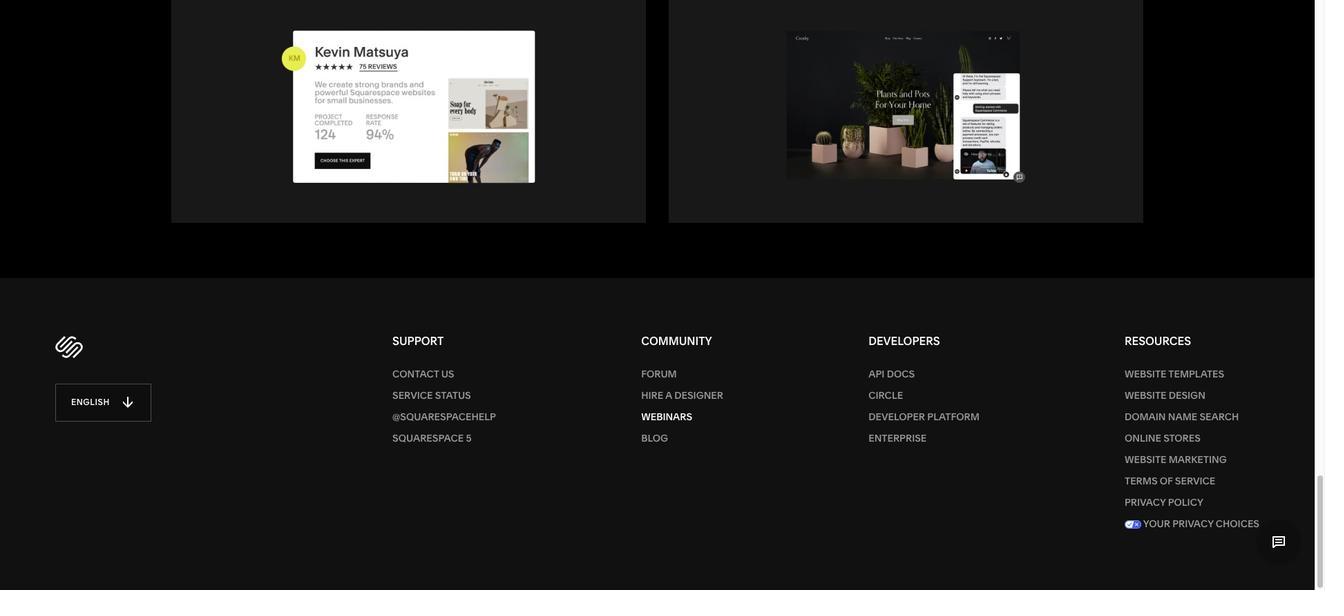 Task type: describe. For each thing, give the bounding box(es) containing it.
english link
[[55, 384, 393, 422]]

designer
[[675, 389, 724, 402]]

english
[[71, 398, 110, 408]]

webinars
[[641, 411, 692, 423]]

website design link
[[1125, 385, 1260, 407]]

website for website marketing
[[1125, 454, 1167, 466]]

docs
[[887, 368, 915, 381]]

website templates link
[[1125, 364, 1260, 385]]

english button
[[55, 384, 151, 422]]

contact
[[393, 368, 439, 381]]

online
[[1125, 432, 1162, 445]]

service status link
[[393, 385, 496, 407]]

@squarespacehelp link
[[393, 407, 496, 428]]

hire
[[641, 389, 664, 402]]

policy
[[1168, 497, 1204, 509]]

design
[[1169, 389, 1206, 402]]

us
[[441, 368, 454, 381]]

0 vertical spatial privacy
[[1125, 497, 1166, 509]]

stores
[[1164, 432, 1201, 445]]

terms of service link
[[1125, 471, 1260, 492]]

domain name search link
[[1125, 407, 1260, 428]]

webinars link
[[641, 407, 724, 428]]

privacy policy link
[[1125, 492, 1260, 514]]

circle
[[869, 389, 903, 402]]

choices
[[1216, 518, 1260, 530]]

a squarespace website with the squarespace customer service chatbot open on the screen image
[[750, 21, 1063, 192]]

marketing
[[1169, 454, 1227, 466]]

website templates
[[1125, 368, 1225, 381]]

0 horizontal spatial service
[[393, 389, 433, 402]]

hire a designer link
[[641, 385, 724, 407]]

resources
[[1125, 334, 1191, 348]]

1 horizontal spatial privacy
[[1173, 518, 1214, 530]]

of
[[1160, 475, 1173, 488]]

blog link
[[641, 428, 724, 450]]

an example of a squarespace expert's bio image
[[252, 21, 565, 192]]

domain name search
[[1125, 411, 1239, 423]]



Task type: locate. For each thing, give the bounding box(es) containing it.
contact us link
[[393, 364, 496, 385]]

5
[[466, 432, 472, 445]]

2 vertical spatial website
[[1125, 454, 1167, 466]]

website up website design
[[1125, 368, 1167, 381]]

service down the website marketing link
[[1175, 475, 1216, 488]]

service down contact
[[393, 389, 433, 402]]

your privacy choices link
[[1125, 514, 1260, 535]]

developer platform link
[[869, 407, 980, 428]]

us state privacy opt-out icon image
[[1125, 521, 1142, 529]]

a
[[666, 389, 672, 402]]

website for website design
[[1125, 389, 1167, 402]]

api docs link
[[869, 364, 980, 385]]

2 website from the top
[[1125, 389, 1167, 402]]

api docs
[[869, 368, 915, 381]]

support
[[393, 334, 444, 348]]

name
[[1168, 411, 1198, 423]]

contact us
[[393, 368, 454, 381]]

1 website from the top
[[1125, 368, 1167, 381]]

your privacy choices
[[1142, 518, 1260, 530]]

developer
[[869, 411, 925, 423]]

community
[[641, 334, 712, 348]]

website design
[[1125, 389, 1206, 402]]

service
[[393, 389, 433, 402], [1175, 475, 1216, 488]]

enterprise link
[[869, 428, 980, 450]]

online stores link
[[1125, 428, 1260, 450]]

privacy down 'terms'
[[1125, 497, 1166, 509]]

0 vertical spatial service
[[393, 389, 433, 402]]

privacy down privacy policy link
[[1173, 518, 1214, 530]]

terms
[[1125, 475, 1158, 488]]

developer platform
[[869, 411, 980, 423]]

website inside 'link'
[[1125, 389, 1167, 402]]

online stores
[[1125, 432, 1201, 445]]

developers
[[869, 334, 940, 348]]

website for website templates
[[1125, 368, 1167, 381]]

@squarespacehelp
[[393, 411, 496, 423]]

privacy
[[1125, 497, 1166, 509], [1173, 518, 1214, 530]]

squarespace 5
[[393, 432, 472, 445]]

domain
[[1125, 411, 1166, 423]]

1 horizontal spatial service
[[1175, 475, 1216, 488]]

website down online
[[1125, 454, 1167, 466]]

forum link
[[641, 364, 724, 385]]

privacy policy
[[1125, 497, 1204, 509]]

website up domain
[[1125, 389, 1167, 402]]

website
[[1125, 368, 1167, 381], [1125, 389, 1167, 402], [1125, 454, 1167, 466]]

search
[[1200, 411, 1239, 423]]

api
[[869, 368, 885, 381]]

website marketing link
[[1125, 450, 1260, 471]]

1 vertical spatial privacy
[[1173, 518, 1214, 530]]

service status
[[393, 389, 471, 402]]

main content
[[0, 0, 1315, 444]]

blog
[[641, 432, 668, 445]]

3 website from the top
[[1125, 454, 1167, 466]]

1 vertical spatial service
[[1175, 475, 1216, 488]]

hire a designer
[[641, 389, 724, 402]]

your
[[1144, 518, 1171, 530]]

squarespace
[[393, 432, 464, 445]]

forum
[[641, 368, 677, 381]]

service inside 'link'
[[1175, 475, 1216, 488]]

terms of service
[[1125, 475, 1216, 488]]

0 horizontal spatial privacy
[[1125, 497, 1166, 509]]

templates
[[1169, 368, 1225, 381]]

status
[[435, 389, 471, 402]]

circle link
[[869, 385, 980, 407]]

squarespace 5 link
[[393, 428, 496, 450]]

1 vertical spatial website
[[1125, 389, 1167, 402]]

0 vertical spatial website
[[1125, 368, 1167, 381]]

website marketing
[[1125, 454, 1227, 466]]

platform
[[928, 411, 980, 423]]

enterprise
[[869, 432, 927, 445]]



Task type: vqa. For each thing, say whether or not it's contained in the screenshot.
Hire
yes



